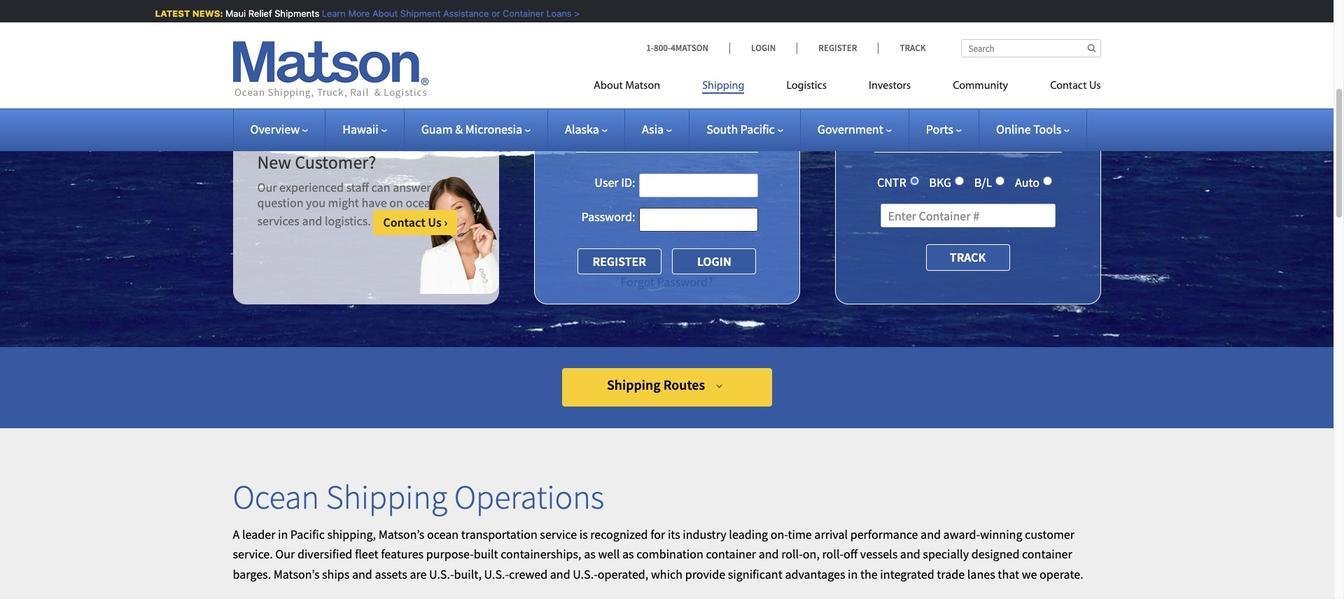 Task type: locate. For each thing, give the bounding box(es) containing it.
0 vertical spatial contact
[[1051, 81, 1087, 92]]

shipping routes link
[[562, 368, 772, 407]]

1 vertical spatial register link
[[578, 249, 662, 275]]

u.s.-
[[429, 567, 454, 583], [484, 567, 509, 583], [573, 567, 598, 583]]

roll- down arrival
[[823, 547, 844, 563]]

significant
[[728, 567, 783, 583]]

as right well
[[623, 547, 634, 563]]

0 horizontal spatial register link
[[578, 249, 662, 275]]

0 vertical spatial our
[[257, 179, 277, 196]]

or
[[490, 8, 499, 19]]

0 vertical spatial in
[[278, 526, 288, 543]]

matson's
[[379, 526, 425, 543], [274, 567, 320, 583]]

0 vertical spatial ocean
[[406, 195, 437, 211]]

pacific right south
[[741, 121, 775, 137]]

track for track shipment
[[926, 110, 970, 133]]

0 vertical spatial us
[[1090, 81, 1101, 92]]

latest news: maui relief shipments learn more about shipment assistance or container loans >
[[153, 8, 578, 19]]

barges.
[[233, 567, 271, 583]]

ports
[[926, 121, 954, 137]]

as
[[584, 547, 596, 563], [623, 547, 634, 563]]

our inside 'our experienced staff can answer any question you might have on ocean services and logistics.'
[[257, 179, 277, 196]]

our experienced staff can answer any question you might have on ocean services and logistics.
[[257, 179, 453, 229]]

hawaii
[[343, 121, 379, 137]]

2 horizontal spatial u.s.-
[[573, 567, 598, 583]]

1 as from the left
[[584, 547, 596, 563]]

a
[[233, 526, 240, 543]]

new customer?
[[257, 151, 376, 174]]

ocean up contact us ›
[[406, 195, 437, 211]]

password:
[[582, 209, 636, 225]]

track inside button
[[950, 250, 986, 266]]

0 horizontal spatial pacific
[[291, 526, 325, 543]]

customer
[[317, 109, 394, 132]]

asia
[[642, 121, 664, 137]]

matson's down diversified
[[274, 567, 320, 583]]

0 vertical spatial shipment
[[399, 8, 439, 19]]

1 horizontal spatial pacific
[[741, 121, 775, 137]]

operated,
[[598, 567, 649, 583]]

track down community link
[[926, 110, 970, 133]]

pacific up diversified
[[291, 526, 325, 543]]

0 horizontal spatial shipping
[[326, 476, 448, 518]]

us inside top menu navigation
[[1090, 81, 1101, 92]]

us for contact us ›
[[428, 215, 442, 231]]

register link
[[797, 42, 879, 54], [578, 249, 662, 275]]

0 horizontal spatial login
[[692, 110, 736, 133]]

1 vertical spatial about
[[594, 81, 623, 92]]

track down enter container # text field
[[950, 250, 986, 266]]

bkg
[[930, 174, 952, 190]]

None button
[[673, 249, 757, 275]]

winning
[[981, 526, 1023, 543]]

track up investors
[[900, 42, 926, 54]]

pacific
[[741, 121, 775, 137], [291, 526, 325, 543]]

1 vertical spatial shipping
[[607, 376, 661, 394]]

assets
[[375, 567, 407, 583]]

1 vertical spatial shipment
[[974, 110, 1052, 133]]

0 horizontal spatial contact
[[383, 215, 426, 231]]

1 horizontal spatial register
[[819, 42, 858, 54]]

None search field
[[961, 39, 1101, 57]]

shipping for shipping
[[703, 81, 745, 92]]

in right leader
[[278, 526, 288, 543]]

u.s.- down purpose-
[[429, 567, 454, 583]]

User ID: text field
[[639, 174, 758, 198]]

services and
[[257, 213, 322, 229]]

our
[[257, 179, 277, 196], [275, 547, 295, 563]]

register link up top menu navigation
[[797, 42, 879, 54]]

Enter Container # text field
[[881, 204, 1056, 228]]

shipping inside shipping routes link
[[607, 376, 661, 394]]

contact
[[1051, 81, 1087, 92], [383, 215, 426, 231]]

our right service. on the bottom
[[275, 547, 295, 563]]

container
[[501, 8, 542, 19]]

0 vertical spatial shipping
[[703, 81, 745, 92]]

operations
[[454, 476, 605, 518]]

service
[[398, 109, 457, 132]]

0 horizontal spatial us
[[428, 215, 442, 231]]

in
[[278, 526, 288, 543], [848, 567, 858, 583]]

1 horizontal spatial login
[[752, 42, 776, 54]]

provide
[[685, 567, 726, 583]]

contact down on
[[383, 215, 426, 231]]

0 horizontal spatial matson's
[[274, 567, 320, 583]]

customer
[[1025, 526, 1075, 543]]

0 vertical spatial track
[[900, 42, 926, 54]]

0 vertical spatial register link
[[797, 42, 879, 54]]

that
[[998, 567, 1020, 583]]

ocean up purpose-
[[427, 526, 459, 543]]

might
[[328, 195, 359, 211]]

1 horizontal spatial roll-
[[823, 547, 844, 563]]

2 u.s.- from the left
[[484, 567, 509, 583]]

diversified
[[298, 547, 353, 563]]

can
[[372, 179, 390, 196]]

0 horizontal spatial as
[[584, 547, 596, 563]]

1-800-4matson link
[[647, 42, 730, 54]]

shipping inside the shipping 'link'
[[703, 81, 745, 92]]

tools
[[1034, 121, 1062, 137]]

and down on- on the right bottom of the page
[[759, 547, 779, 563]]

service.
[[233, 547, 273, 563]]

well
[[598, 547, 620, 563]]

1 horizontal spatial us
[[1090, 81, 1101, 92]]

track for track link at the top of page
[[900, 42, 926, 54]]

service
[[540, 526, 577, 543]]

contact for contact us
[[1051, 81, 1087, 92]]

about right more
[[371, 8, 396, 19]]

learn
[[320, 8, 344, 19]]

and down containerships,
[[550, 567, 571, 583]]

1 horizontal spatial contact
[[1051, 81, 1087, 92]]

you
[[306, 195, 326, 211]]

fleet
[[355, 547, 379, 563]]

track for track button
[[950, 250, 986, 266]]

1 vertical spatial contact
[[383, 215, 426, 231]]

register up the forgot
[[593, 254, 646, 270]]

1 vertical spatial pacific
[[291, 526, 325, 543]]

ships
[[322, 567, 350, 583]]

shipping up south
[[703, 81, 745, 92]]

1-800-4matson
[[647, 42, 709, 54]]

about matson link
[[594, 74, 682, 102]]

2 vertical spatial track
[[950, 250, 986, 266]]

0 horizontal spatial roll-
[[782, 547, 803, 563]]

about inside top menu navigation
[[594, 81, 623, 92]]

1 horizontal spatial shipping
[[607, 376, 661, 394]]

us down 'search' image
[[1090, 81, 1101, 92]]

u.s.- down is
[[573, 567, 598, 583]]

1 horizontal spatial u.s.-
[[484, 567, 509, 583]]

0 horizontal spatial container
[[706, 547, 756, 563]]

news:
[[191, 8, 222, 19]]

loans
[[545, 8, 570, 19]]

shipping up shipping,
[[326, 476, 448, 518]]

1 u.s.- from the left
[[429, 567, 454, 583]]

1 vertical spatial ocean
[[427, 526, 459, 543]]

and up specially
[[921, 526, 941, 543]]

1 vertical spatial login
[[692, 110, 736, 133]]

0 vertical spatial login
[[752, 42, 776, 54]]

Password: password field
[[639, 208, 758, 232]]

1 roll- from the left
[[782, 547, 803, 563]]

1 horizontal spatial container
[[1023, 547, 1073, 563]]

question
[[257, 195, 304, 211]]

forgot password?
[[621, 274, 713, 290]]

experienced
[[280, 179, 344, 196]]

south pacific
[[707, 121, 775, 137]]

0 vertical spatial register
[[819, 42, 858, 54]]

user
[[595, 174, 619, 190]]

container down customer on the right bottom of page
[[1023, 547, 1073, 563]]

1 horizontal spatial shipment
[[974, 110, 1052, 133]]

in left the at the right bottom
[[848, 567, 858, 583]]

our down the new
[[257, 179, 277, 196]]

alaska link
[[565, 121, 608, 137]]

3 u.s.- from the left
[[573, 567, 598, 583]]

register up top menu navigation
[[819, 42, 858, 54]]

0 vertical spatial matson's
[[379, 526, 425, 543]]

as left well
[[584, 547, 596, 563]]

leader
[[242, 526, 276, 543]]

about
[[371, 8, 396, 19], [594, 81, 623, 92]]

1 horizontal spatial about
[[594, 81, 623, 92]]

contact inside top menu navigation
[[1051, 81, 1087, 92]]

we
[[1022, 567, 1038, 583]]

login up the shipping 'link'
[[752, 42, 776, 54]]

1 vertical spatial track
[[926, 110, 970, 133]]

0 horizontal spatial register
[[593, 254, 646, 270]]

1 horizontal spatial matson's
[[379, 526, 425, 543]]

contact us
[[1051, 81, 1101, 92]]

1 vertical spatial our
[[275, 547, 295, 563]]

0 vertical spatial about
[[371, 8, 396, 19]]

shipment
[[399, 8, 439, 19], [974, 110, 1052, 133]]

register link down password:
[[578, 249, 662, 275]]

and down 'fleet'
[[352, 567, 372, 583]]

arrival
[[815, 526, 848, 543]]

a leader in pacific shipping, matson's ocean transportation service is recognized for its industry leading on-time arrival performance and award-winning customer service. our diversified fleet features purpose-built containerships, as well as combination container and roll-on, roll-off vessels and specially designed container barges. matson's ships and assets are u.s.-built, u.s.-crewed and u.s.-operated, which provide significant advantages in the integrated trade lanes that we operate.
[[233, 526, 1084, 583]]

1 horizontal spatial in
[[848, 567, 858, 583]]

u.s.- down built
[[484, 567, 509, 583]]

1 vertical spatial matson's
[[274, 567, 320, 583]]

any
[[434, 179, 453, 196]]

contact up tools
[[1051, 81, 1087, 92]]

built
[[474, 547, 498, 563]]

1 horizontal spatial as
[[623, 547, 634, 563]]

combination
[[637, 547, 704, 563]]

matson's up features
[[379, 526, 425, 543]]

container down leading
[[706, 547, 756, 563]]

us left ›
[[428, 215, 442, 231]]

us for contact us
[[1090, 81, 1101, 92]]

user id:
[[595, 174, 636, 190]]

about left matson
[[594, 81, 623, 92]]

Auto radio
[[1044, 176, 1053, 186]]

0 horizontal spatial u.s.-
[[429, 567, 454, 583]]

1 vertical spatial us
[[428, 215, 442, 231]]

shipping left routes
[[607, 376, 661, 394]]

community
[[953, 81, 1009, 92]]

alaska
[[565, 121, 599, 137]]

login down the shipping 'link'
[[692, 110, 736, 133]]

roll- down time
[[782, 547, 803, 563]]

learn more about shipment assistance or container loans > link
[[320, 8, 578, 19]]

2 horizontal spatial shipping
[[703, 81, 745, 92]]



Task type: vqa. For each thing, say whether or not it's contained in the screenshot.
the leftmost About
yes



Task type: describe. For each thing, give the bounding box(es) containing it.
routes
[[664, 376, 705, 394]]

shipping routes
[[607, 376, 705, 394]]

800-
[[654, 42, 671, 54]]

about matson
[[594, 81, 661, 92]]

online tools
[[997, 121, 1062, 137]]

government
[[818, 121, 884, 137]]

lanes
[[968, 567, 996, 583]]

forgot password? link
[[621, 274, 713, 290]]

0 vertical spatial pacific
[[741, 121, 775, 137]]

customer service
[[317, 109, 457, 132]]

vessels
[[861, 547, 898, 563]]

logistics.
[[325, 213, 371, 229]]

contact us link
[[1030, 74, 1101, 102]]

which
[[651, 567, 683, 583]]

more
[[347, 8, 368, 19]]

blue matson logo with ocean, shipping, truck, rail and logistics written beneath it. image
[[233, 41, 429, 99]]

recognized
[[591, 526, 648, 543]]

on,
[[803, 547, 820, 563]]

online tools link
[[997, 121, 1070, 137]]

shipping link
[[682, 74, 766, 102]]

b/l
[[975, 174, 993, 190]]

on-
[[771, 526, 788, 543]]

is
[[580, 526, 588, 543]]

purpose-
[[426, 547, 474, 563]]

our inside a leader in pacific shipping, matson's ocean transportation service is recognized for its industry leading on-time arrival performance and award-winning customer service. our diversified fleet features purpose-built containerships, as well as combination container and roll-on, roll-off vessels and specially designed container barges. matson's ships and assets are u.s.-built, u.s.-crewed and u.s.-operated, which provide significant advantages in the integrated trade lanes that we operate.
[[275, 547, 295, 563]]

2 roll- from the left
[[823, 547, 844, 563]]

password?
[[657, 274, 713, 290]]

search image
[[1088, 43, 1096, 53]]

2 container from the left
[[1023, 547, 1073, 563]]

1 container from the left
[[706, 547, 756, 563]]

ports link
[[926, 121, 962, 137]]

id:
[[621, 174, 636, 190]]

investors
[[869, 81, 911, 92]]

contact for contact us ›
[[383, 215, 426, 231]]

Search search field
[[961, 39, 1101, 57]]

1 vertical spatial in
[[848, 567, 858, 583]]

hawaii link
[[343, 121, 387, 137]]

&
[[455, 121, 463, 137]]

CNTR radio
[[910, 176, 919, 186]]

track button
[[926, 245, 1010, 271]]

operate.
[[1040, 567, 1084, 583]]

latest
[[153, 8, 188, 19]]

contact us › link
[[374, 210, 458, 235]]

client login
[[640, 110, 736, 133]]

top menu navigation
[[594, 74, 1101, 102]]

shipments
[[273, 8, 318, 19]]

ocean inside 'our experienced staff can answer any question you might have on ocean services and logistics.'
[[406, 195, 437, 211]]

contact us ›
[[383, 215, 448, 231]]

>
[[573, 8, 578, 19]]

2 vertical spatial shipping
[[326, 476, 448, 518]]

guam
[[421, 121, 453, 137]]

online
[[997, 121, 1031, 137]]

containerships,
[[501, 547, 582, 563]]

4matson
[[671, 42, 709, 54]]

shipping for shipping routes
[[607, 376, 661, 394]]

specially
[[923, 547, 969, 563]]

1 horizontal spatial register link
[[797, 42, 879, 54]]

transportation
[[461, 526, 538, 543]]

auto
[[1016, 174, 1040, 190]]

staff
[[346, 179, 369, 196]]

pacific inside a leader in pacific shipping, matson's ocean transportation service is recognized for its industry leading on-time arrival performance and award-winning customer service. our diversified fleet features purpose-built containerships, as well as combination container and roll-on, roll-off vessels and specially designed container barges. matson's ships and assets are u.s.-built, u.s.-crewed and u.s.-operated, which provide significant advantages in the integrated trade lanes that we operate.
[[291, 526, 325, 543]]

logistics
[[787, 81, 827, 92]]

overview link
[[250, 121, 308, 137]]

0 horizontal spatial in
[[278, 526, 288, 543]]

crewed
[[509, 567, 548, 583]]

B/L radio
[[996, 176, 1005, 186]]

are
[[410, 567, 427, 583]]

BKG radio
[[955, 176, 965, 186]]

image of smiling customer service agent ready to help. image
[[419, 177, 499, 294]]

award-
[[944, 526, 981, 543]]

government link
[[818, 121, 892, 137]]

cntr
[[878, 174, 907, 190]]

its
[[668, 526, 681, 543]]

2 as from the left
[[623, 547, 634, 563]]

features
[[381, 547, 424, 563]]

logistics link
[[766, 74, 848, 102]]

0 horizontal spatial shipment
[[399, 8, 439, 19]]

client
[[640, 110, 688, 133]]

maui
[[224, 8, 244, 19]]

advantages
[[785, 567, 846, 583]]

new
[[257, 151, 291, 174]]

investors link
[[848, 74, 932, 102]]

0 horizontal spatial about
[[371, 8, 396, 19]]

track link
[[879, 42, 926, 54]]

on
[[390, 195, 403, 211]]

ocean inside a leader in pacific shipping, matson's ocean transportation service is recognized for its industry leading on-time arrival performance and award-winning customer service. our diversified fleet features purpose-built containerships, as well as combination container and roll-on, roll-off vessels and specially designed container barges. matson's ships and assets are u.s.-built, u.s.-crewed and u.s.-operated, which provide significant advantages in the integrated trade lanes that we operate.
[[427, 526, 459, 543]]

micronesia
[[466, 121, 523, 137]]

performance
[[851, 526, 919, 543]]

have
[[362, 195, 387, 211]]

for
[[651, 526, 666, 543]]

track shipment
[[926, 110, 1052, 133]]

overview
[[250, 121, 300, 137]]

1 vertical spatial register
[[593, 254, 646, 270]]

and up integrated
[[901, 547, 921, 563]]

south pacific link
[[707, 121, 784, 137]]

shipping,
[[327, 526, 376, 543]]

matson
[[626, 81, 661, 92]]

asia link
[[642, 121, 672, 137]]



